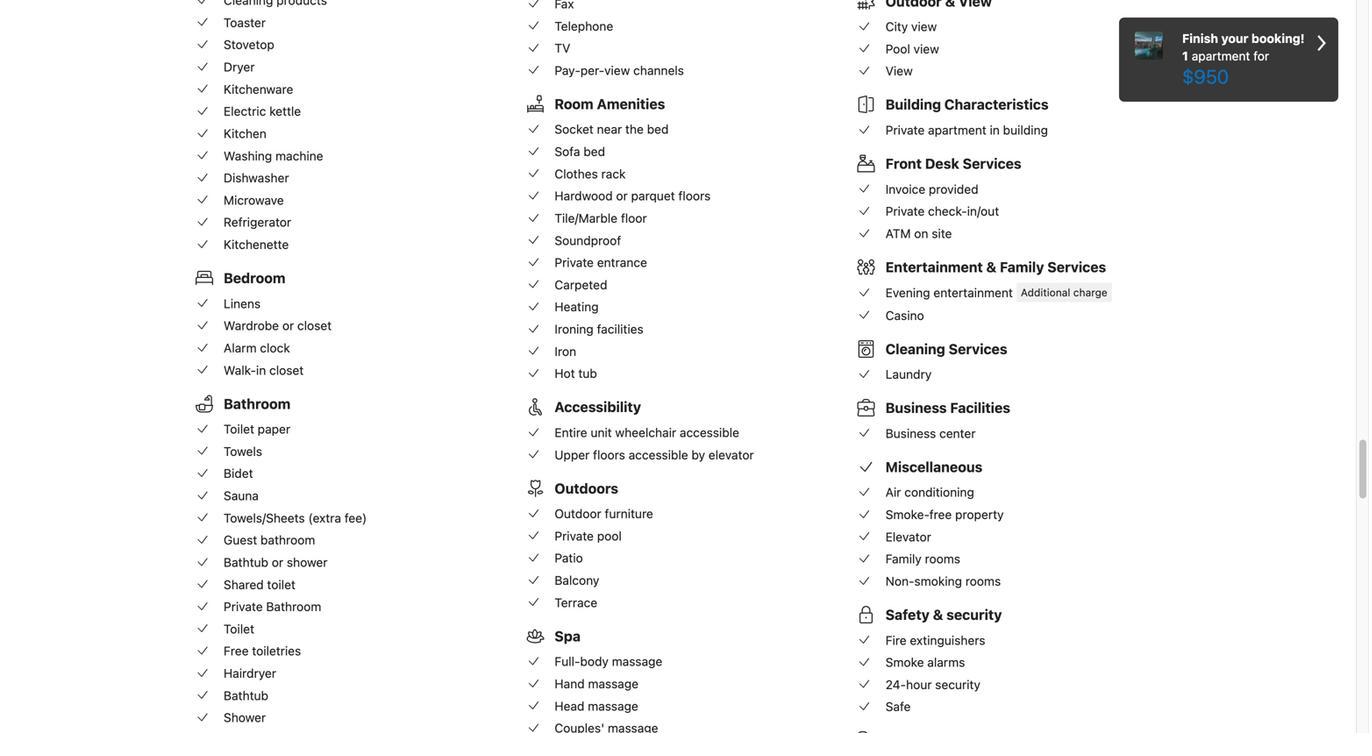 Task type: describe. For each thing, give the bounding box(es) containing it.
& for safety
[[933, 607, 943, 623]]

evening entertainment additional charge
[[886, 285, 1108, 300]]

finish your booking! 1 apartment for $950
[[1183, 31, 1305, 88]]

alarm
[[224, 341, 257, 355]]

or for wardrobe
[[282, 319, 294, 333]]

towels/sheets
[[224, 511, 305, 525]]

evening
[[886, 285, 931, 300]]

air
[[886, 485, 901, 500]]

or for bathtub
[[272, 555, 284, 570]]

toilet
[[267, 578, 296, 592]]

bathroom
[[261, 533, 315, 548]]

accessibility
[[555, 399, 641, 416]]

elevator
[[886, 530, 932, 544]]

electric
[[224, 104, 266, 119]]

socket
[[555, 122, 594, 137]]

& for entertainment
[[987, 259, 997, 275]]

check-
[[928, 204, 967, 219]]

shared toilet
[[224, 578, 296, 592]]

towels
[[224, 444, 262, 459]]

tv
[[555, 41, 571, 55]]

atm on site
[[886, 226, 952, 241]]

bedroom
[[224, 270, 286, 286]]

in/out
[[967, 204, 1000, 219]]

tile/marble
[[555, 211, 618, 225]]

bidet
[[224, 467, 253, 481]]

telephone
[[555, 19, 613, 33]]

massage for hand massage
[[588, 677, 639, 691]]

head massage
[[555, 699, 639, 714]]

toilet for toilet
[[224, 622, 254, 636]]

private bathroom
[[224, 600, 321, 614]]

entertainment
[[886, 259, 983, 275]]

invoice
[[886, 182, 926, 196]]

hour
[[906, 678, 932, 692]]

smoking
[[915, 574, 962, 589]]

non-
[[886, 574, 915, 589]]

laundry
[[886, 367, 932, 382]]

0 horizontal spatial rooms
[[925, 552, 961, 566]]

linens
[[224, 296, 261, 311]]

bathtub or shower
[[224, 555, 328, 570]]

entrance
[[597, 255, 647, 270]]

2 vertical spatial view
[[605, 63, 630, 78]]

wardrobe
[[224, 319, 279, 333]]

safe
[[886, 700, 911, 714]]

or for hardwood
[[616, 189, 628, 203]]

finish
[[1183, 31, 1219, 46]]

property
[[956, 508, 1004, 522]]

toilet for toilet paper
[[224, 422, 254, 437]]

kettle
[[269, 104, 301, 119]]

entertainment
[[934, 285, 1013, 300]]

0 horizontal spatial apartment
[[928, 123, 987, 137]]

amenities
[[597, 96, 665, 112]]

0 vertical spatial accessible
[[680, 425, 740, 440]]

toaster
[[224, 15, 266, 30]]

outdoor
[[555, 507, 602, 521]]

toilet paper
[[224, 422, 291, 437]]

1 vertical spatial accessible
[[629, 448, 688, 462]]

business facilities
[[886, 400, 1011, 416]]

1 vertical spatial rooms
[[966, 574, 1001, 589]]

facilities
[[951, 400, 1011, 416]]

0 horizontal spatial floors
[[593, 448, 625, 462]]

full-
[[555, 655, 580, 669]]

$950
[[1183, 65, 1229, 88]]

floor
[[621, 211, 647, 225]]

hot
[[555, 366, 575, 381]]

1
[[1183, 49, 1189, 63]]

alarms
[[928, 655, 965, 670]]

terrace
[[555, 596, 598, 610]]

kitchenette
[[224, 237, 289, 252]]

closet for walk-in closet
[[269, 363, 304, 378]]

massage for head massage
[[588, 699, 639, 714]]

hand massage
[[555, 677, 639, 691]]

unit
[[591, 425, 612, 440]]

electric kettle
[[224, 104, 301, 119]]

facilities
[[597, 322, 644, 336]]

private check-in/out
[[886, 204, 1000, 219]]

1 vertical spatial services
[[1048, 259, 1107, 275]]

bathtub for bathtub
[[224, 689, 269, 703]]

private apartment in building
[[886, 123, 1048, 137]]

security for 24-hour security
[[935, 678, 981, 692]]

air conditioning
[[886, 485, 975, 500]]

1 horizontal spatial bed
[[647, 122, 669, 137]]

city
[[886, 19, 908, 34]]

towels/sheets (extra fee)
[[224, 511, 367, 525]]

city view
[[886, 19, 937, 34]]

miscellaneous
[[886, 459, 983, 475]]

furniture
[[605, 507, 654, 521]]

pay-
[[555, 63, 581, 78]]

for
[[1254, 49, 1270, 63]]

washing machine
[[224, 149, 323, 163]]

microwave
[[224, 193, 284, 207]]

invoice provided
[[886, 182, 979, 196]]

wardrobe or closet
[[224, 319, 332, 333]]

hairdryer
[[224, 666, 276, 681]]

1 vertical spatial bathroom
[[266, 600, 321, 614]]

pool
[[886, 42, 911, 56]]

ironing
[[555, 322, 594, 336]]

machine
[[276, 149, 323, 163]]

building characteristics
[[886, 96, 1049, 113]]



Task type: vqa. For each thing, say whether or not it's contained in the screenshot.
second Toilet from the bottom of the page
yes



Task type: locate. For each thing, give the bounding box(es) containing it.
1 horizontal spatial &
[[987, 259, 997, 275]]

bathtub
[[224, 555, 269, 570], [224, 689, 269, 703]]

0 vertical spatial services
[[963, 155, 1022, 172]]

guest
[[224, 533, 257, 548]]

0 vertical spatial floors
[[679, 189, 711, 203]]

rightchevron image
[[1318, 30, 1327, 56]]

free toiletries
[[224, 644, 301, 659]]

provided
[[929, 182, 979, 196]]

rooms up non-smoking rooms
[[925, 552, 961, 566]]

toilet up free
[[224, 622, 254, 636]]

private down building
[[886, 123, 925, 137]]

center
[[940, 426, 976, 441]]

stovetop
[[224, 37, 274, 52]]

business up business center
[[886, 400, 947, 416]]

security up extinguishers
[[947, 607, 1002, 623]]

24-hour security
[[886, 678, 981, 692]]

room amenities
[[555, 96, 665, 112]]

body
[[580, 655, 609, 669]]

security for safety & security
[[947, 607, 1002, 623]]

0 vertical spatial closet
[[297, 319, 332, 333]]

0 vertical spatial in
[[990, 123, 1000, 137]]

private for private apartment in building
[[886, 123, 925, 137]]

or up toilet
[[272, 555, 284, 570]]

or up clock
[[282, 319, 294, 333]]

washing
[[224, 149, 272, 163]]

security down alarms
[[935, 678, 981, 692]]

hardwood or parquet floors
[[555, 189, 711, 203]]

apartment inside finish your booking! 1 apartment for $950
[[1192, 49, 1251, 63]]

dishwasher
[[224, 171, 289, 185]]

1 vertical spatial apartment
[[928, 123, 987, 137]]

massage down full-body massage
[[588, 677, 639, 691]]

clothes
[[555, 167, 598, 181]]

family up additional
[[1000, 259, 1044, 275]]

0 vertical spatial family
[[1000, 259, 1044, 275]]

or
[[616, 189, 628, 203], [282, 319, 294, 333], [272, 555, 284, 570]]

1 horizontal spatial apartment
[[1192, 49, 1251, 63]]

1 bathtub from the top
[[224, 555, 269, 570]]

1 vertical spatial toilet
[[224, 622, 254, 636]]

1 vertical spatial view
[[914, 42, 940, 56]]

bed
[[647, 122, 669, 137], [584, 144, 605, 159]]

floors right parquet
[[679, 189, 711, 203]]

0 vertical spatial business
[[886, 400, 947, 416]]

clothes rack
[[555, 167, 626, 181]]

refrigerator
[[224, 215, 291, 230]]

1 vertical spatial bathtub
[[224, 689, 269, 703]]

1 vertical spatial &
[[933, 607, 943, 623]]

bathtub for bathtub or shower
[[224, 555, 269, 570]]

safety
[[886, 607, 930, 623]]

1 vertical spatial bed
[[584, 144, 605, 159]]

services down private apartment in building
[[963, 155, 1022, 172]]

& up fire extinguishers
[[933, 607, 943, 623]]

hardwood
[[555, 189, 613, 203]]

1 business from the top
[[886, 400, 947, 416]]

private up carpeted
[[555, 255, 594, 270]]

1 vertical spatial business
[[886, 426, 936, 441]]

0 vertical spatial view
[[912, 19, 937, 34]]

bed up clothes rack
[[584, 144, 605, 159]]

0 vertical spatial bathroom
[[224, 395, 291, 412]]

2 vertical spatial or
[[272, 555, 284, 570]]

0 vertical spatial bed
[[647, 122, 669, 137]]

toiletries
[[252, 644, 301, 659]]

characteristics
[[945, 96, 1049, 113]]

private for private entrance
[[555, 255, 594, 270]]

0 vertical spatial security
[[947, 607, 1002, 623]]

alarm clock
[[224, 341, 290, 355]]

hand
[[555, 677, 585, 691]]

pool
[[597, 529, 622, 543]]

0 horizontal spatial family
[[886, 552, 922, 566]]

view for city view
[[912, 19, 937, 34]]

massage right the body
[[612, 655, 663, 669]]

bed right the
[[647, 122, 669, 137]]

0 horizontal spatial bed
[[584, 144, 605, 159]]

services down entertainment
[[949, 341, 1008, 357]]

per-
[[581, 63, 605, 78]]

2 toilet from the top
[[224, 622, 254, 636]]

front desk services
[[886, 155, 1022, 172]]

view up room amenities
[[605, 63, 630, 78]]

view for pool view
[[914, 42, 940, 56]]

apartment down "your"
[[1192, 49, 1251, 63]]

view down city view
[[914, 42, 940, 56]]

0 horizontal spatial in
[[256, 363, 266, 378]]

outdoor furniture
[[555, 507, 654, 521]]

entire
[[555, 425, 587, 440]]

0 vertical spatial or
[[616, 189, 628, 203]]

1 vertical spatial or
[[282, 319, 294, 333]]

bathtub up shower
[[224, 689, 269, 703]]

balcony
[[555, 573, 600, 588]]

rooms
[[925, 552, 961, 566], [966, 574, 1001, 589]]

closet for wardrobe or closet
[[297, 319, 332, 333]]

rack
[[601, 167, 626, 181]]

floors
[[679, 189, 711, 203], [593, 448, 625, 462]]

patio
[[555, 551, 583, 566]]

dryer
[[224, 60, 255, 74]]

in down characteristics
[[990, 123, 1000, 137]]

smoke alarms
[[886, 655, 965, 670]]

rooms right smoking
[[966, 574, 1001, 589]]

1 vertical spatial family
[[886, 552, 922, 566]]

upper floors accessible by elevator
[[555, 448, 754, 462]]

1 toilet from the top
[[224, 422, 254, 437]]

accessible down entire unit wheelchair accessible
[[629, 448, 688, 462]]

closet down clock
[[269, 363, 304, 378]]

or down rack on the top of the page
[[616, 189, 628, 203]]

view up pool view on the right of the page
[[912, 19, 937, 34]]

0 vertical spatial bathtub
[[224, 555, 269, 570]]

1 vertical spatial floors
[[593, 448, 625, 462]]

apartment down building characteristics
[[928, 123, 987, 137]]

fee)
[[345, 511, 367, 525]]

business for business center
[[886, 426, 936, 441]]

entire unit wheelchair accessible
[[555, 425, 740, 440]]

0 vertical spatial rooms
[[925, 552, 961, 566]]

1 horizontal spatial floors
[[679, 189, 711, 203]]

24-
[[886, 678, 906, 692]]

1 vertical spatial in
[[256, 363, 266, 378]]

on
[[915, 226, 929, 241]]

private down invoice
[[886, 204, 925, 219]]

2 business from the top
[[886, 426, 936, 441]]

bathroom up 'toilet paper'
[[224, 395, 291, 412]]

in down alarm clock
[[256, 363, 266, 378]]

your
[[1222, 31, 1249, 46]]

family
[[1000, 259, 1044, 275], [886, 552, 922, 566]]

business for business facilities
[[886, 400, 947, 416]]

services up charge
[[1048, 259, 1107, 275]]

massage down hand massage
[[588, 699, 639, 714]]

1 vertical spatial massage
[[588, 677, 639, 691]]

hot tub
[[555, 366, 597, 381]]

free
[[224, 644, 249, 659]]

smoke-
[[886, 508, 930, 522]]

apartment
[[1192, 49, 1251, 63], [928, 123, 987, 137]]

view
[[886, 64, 913, 78]]

private for private check-in/out
[[886, 204, 925, 219]]

0 vertical spatial massage
[[612, 655, 663, 669]]

1 horizontal spatial family
[[1000, 259, 1044, 275]]

entertainment & family services
[[886, 259, 1107, 275]]

1 horizontal spatial rooms
[[966, 574, 1001, 589]]

cleaning
[[886, 341, 946, 357]]

parquet
[[631, 189, 675, 203]]

& up evening entertainment additional charge
[[987, 259, 997, 275]]

private down the outdoor
[[555, 529, 594, 543]]

closet right wardrobe
[[297, 319, 332, 333]]

pool view
[[886, 42, 940, 56]]

0 vertical spatial &
[[987, 259, 997, 275]]

private for private bathroom
[[224, 600, 263, 614]]

guest bathroom
[[224, 533, 315, 548]]

accessible up by on the bottom right of page
[[680, 425, 740, 440]]

2 bathtub from the top
[[224, 689, 269, 703]]

atm
[[886, 226, 911, 241]]

2 vertical spatial services
[[949, 341, 1008, 357]]

ironing facilities
[[555, 322, 644, 336]]

bathroom down toilet
[[266, 600, 321, 614]]

carpeted
[[555, 278, 608, 292]]

channels
[[634, 63, 684, 78]]

0 vertical spatial toilet
[[224, 422, 254, 437]]

room
[[555, 96, 594, 112]]

business
[[886, 400, 947, 416], [886, 426, 936, 441]]

wheelchair
[[615, 425, 677, 440]]

family rooms
[[886, 552, 961, 566]]

private for private pool
[[555, 529, 594, 543]]

family up the non-
[[886, 552, 922, 566]]

0 vertical spatial apartment
[[1192, 49, 1251, 63]]

head
[[555, 699, 585, 714]]

closet
[[297, 319, 332, 333], [269, 363, 304, 378]]

1 horizontal spatial in
[[990, 123, 1000, 137]]

1 vertical spatial security
[[935, 678, 981, 692]]

floors down unit
[[593, 448, 625, 462]]

sauna
[[224, 489, 259, 503]]

upper
[[555, 448, 590, 462]]

private down shared
[[224, 600, 263, 614]]

0 horizontal spatial &
[[933, 607, 943, 623]]

toilet up towels
[[224, 422, 254, 437]]

1 vertical spatial closet
[[269, 363, 304, 378]]

massage
[[612, 655, 663, 669], [588, 677, 639, 691], [588, 699, 639, 714]]

bathtub up shared
[[224, 555, 269, 570]]

full-body massage
[[555, 655, 663, 669]]

fire extinguishers
[[886, 633, 986, 648]]

business up miscellaneous
[[886, 426, 936, 441]]

bathroom
[[224, 395, 291, 412], [266, 600, 321, 614]]

2 vertical spatial massage
[[588, 699, 639, 714]]



